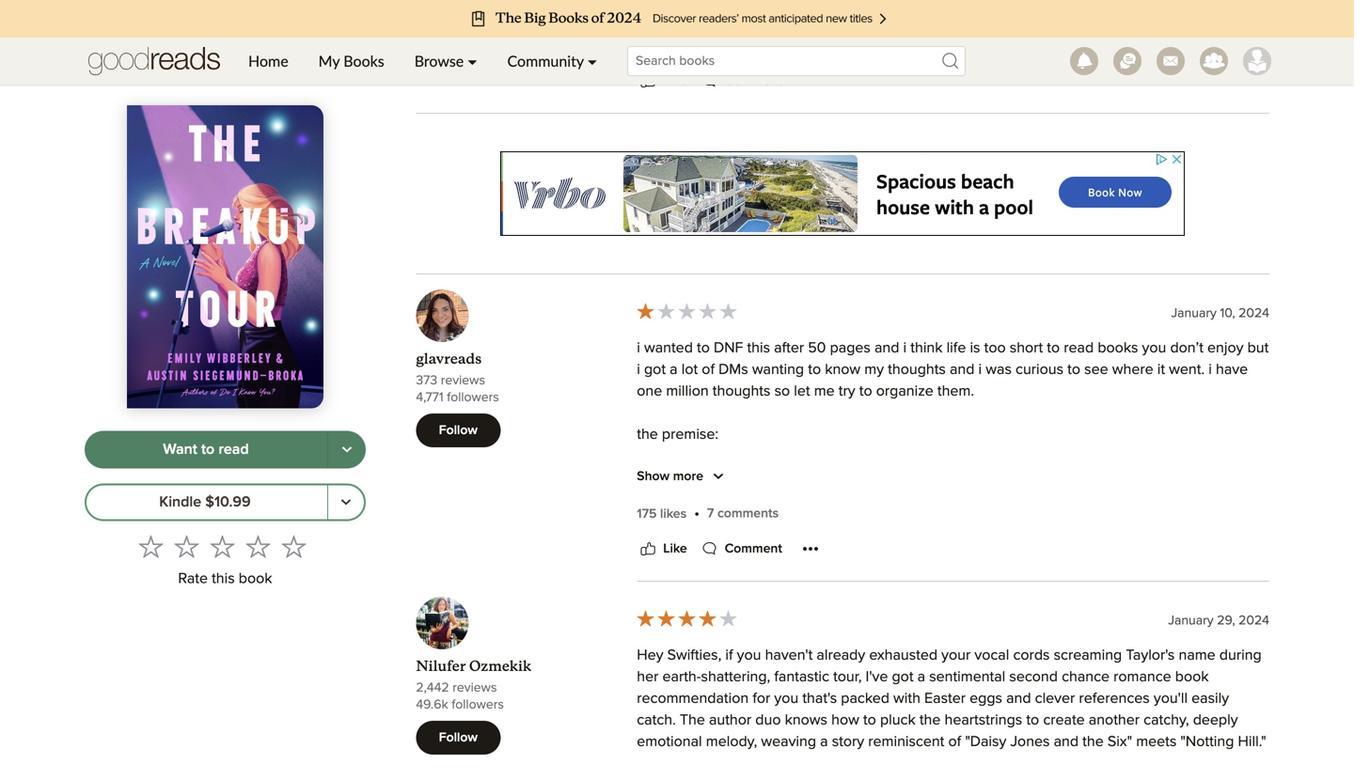 Task type: describe. For each thing, give the bounding box(es) containing it.
easily
[[1192, 692, 1229, 707]]

from-publisher-author
[[667, 7, 795, 20]]

no
[[1063, 622, 1080, 637]]

when
[[1076, 492, 1112, 508]]

4 comments button
[[710, 35, 783, 57]]

2024 for glavreads
[[1239, 307, 1270, 320]]

the down has
[[1101, 644, 1122, 659]]

profile image for glavreads. image
[[416, 290, 469, 342]]

i up "one"
[[637, 363, 640, 378]]

so inside i wanted to dnf this after 50 pages and i think life is too short to read books you don't enjoy but i got a lot of dms wanting to know my thoughts and i was curious to see where it went. i have one million thoughts so let me try to organize them.
[[775, 384, 790, 399]]

ending.
[[1207, 644, 1256, 659]]

romance:
[[662, 709, 723, 724]]

let
[[794, 384, 810, 399]]

but right divorce
[[915, 471, 936, 486]]

like inside "the premise is super weird because she waltzes back to him like no time has transpired but also, throughout the story, she's mad and holds resentment towards him for the relationship ending. the time jumps were super inconsistent"
[[1036, 622, 1059, 637]]

melody,
[[706, 735, 757, 750]]

swifties,
[[667, 649, 722, 664]]

divorce
[[862, 471, 911, 486]]

1 vertical spatial it's
[[732, 536, 750, 551]]

premise
[[662, 622, 715, 637]]

to right "want"
[[762, 557, 775, 572]]

...more
[[857, 7, 898, 20]]

about down when on the right bottom
[[1088, 514, 1126, 529]]

i left have
[[1209, 363, 1212, 378]]

the down hey at bottom left
[[637, 665, 658, 681]]

january 10, 2024
[[1171, 307, 1270, 320]]

and right 'you."'
[[919, 557, 943, 572]]

the up show
[[637, 428, 658, 443]]

to left the dnf
[[697, 341, 710, 356]]

so inside the riley (aka taylor swift) is fresh off a divorce but about to go on tour as the world's biggest pop star sharing songs she meticulously wrote for each of her exes but when her ex-husband tries to claim the lead song is about him, she tracks down the ex it's actually about and asks if she can publicly share it's about him. he's like nah. but then his family's retirement home needs money so he's like "i want to go on tour with you." and then they just agree to go on tour within like two paragraphs???
[[637, 557, 653, 572]]

arc link
[[637, 4, 655, 23]]

like for 238 likes
[[663, 74, 687, 88]]

7 comments button
[[707, 503, 779, 525]]

1 vertical spatial time
[[662, 665, 690, 681]]

fantastic
[[774, 670, 829, 685]]

wanting
[[752, 363, 804, 378]]

packed
[[841, 692, 890, 707]]

cords
[[1013, 649, 1050, 664]]

likes for 175 likes
[[660, 508, 687, 521]]

to up ex
[[982, 471, 995, 486]]

is left fresh
[[778, 471, 788, 486]]

the up hey at bottom left
[[637, 622, 658, 637]]

author inside hey swifties, if you haven't already exhausted your vocal cords screaming taylor's name during her earth-shattering, fantastic tour, i've got a sentimental second chance romance book recommendation for you that's packed with easter eggs and clever references you'll easily catch. the author duo knows how to pluck the heartstrings to create another catchy, deeply emotional melody, weaving a story reminiscent of "daisy jones and the six" meets "notting hill."
[[709, 713, 752, 729]]

rate 1 out of 5 image
[[139, 535, 163, 559]]

life
[[947, 341, 966, 356]]

to up curious
[[1047, 341, 1060, 356]]

recommendation
[[637, 692, 749, 707]]

the down sharing
[[675, 514, 696, 529]]

but inside "the premise is super weird because she waltzes back to him like no time has transpired but also, throughout the story, she's mad and holds resentment towards him for the relationship ending. the time jumps were super inconsistent"
[[1214, 622, 1235, 637]]

to down "retirement"
[[1083, 557, 1096, 572]]

your
[[942, 649, 971, 664]]

2 horizontal spatial on
[[1121, 557, 1137, 572]]

followers inside nilufer ozmekik 2,442 reviews 49.6k followers
[[452, 699, 504, 712]]

for for cords
[[753, 692, 771, 707]]

taylor
[[700, 471, 736, 486]]

advertisement element
[[500, 152, 1185, 236]]

to up jones
[[1026, 713, 1039, 729]]

about down "song" on the bottom right of page
[[754, 536, 792, 551]]

already
[[817, 649, 865, 664]]

1 vertical spatial super
[[775, 665, 812, 681]]

to inside "the premise is super weird because she waltzes back to him like no time has transpired but also, throughout the story, she's mad and holds resentment towards him for the relationship ending. the time jumps were super inconsistent"
[[992, 622, 1005, 637]]

comments for 4 comments
[[721, 39, 783, 52]]

but up actually
[[1050, 492, 1072, 508]]

glavreads
[[416, 350, 482, 368]]

name
[[1179, 649, 1216, 664]]

as
[[1071, 471, 1086, 486]]

catchy,
[[1144, 713, 1189, 729]]

like button for 175
[[637, 538, 687, 561]]

a down exhausted
[[918, 670, 925, 685]]

paragraphs???
[[637, 579, 732, 594]]

towards
[[995, 644, 1048, 659]]

money
[[1207, 536, 1252, 551]]

back
[[956, 622, 988, 637]]

nilufer ozmekik 2,442 reviews 49.6k followers
[[416, 658, 531, 712]]

ya
[[832, 7, 846, 20]]

organize
[[876, 384, 934, 399]]

"i
[[714, 557, 723, 572]]

to inside button
[[201, 443, 215, 458]]

followers inside 1,971 reviews 62.3k followers
[[452, 23, 504, 36]]

0 vertical spatial it's
[[1012, 514, 1030, 529]]

0 horizontal spatial on
[[800, 557, 817, 572]]

and down the second
[[1006, 692, 1031, 707]]

i left wanted
[[637, 341, 640, 356]]

exes
[[1016, 492, 1047, 508]]

profile image for nilufer ozmekik. image
[[416, 597, 469, 650]]

175 likes button
[[637, 505, 687, 524]]

4 comments
[[710, 39, 783, 52]]

175 likes
[[637, 508, 687, 521]]

from-
[[667, 7, 698, 20]]

rate 3 out of 5 image
[[210, 535, 235, 559]]

a left "story"
[[820, 735, 828, 750]]

of inside the riley (aka taylor swift) is fresh off a divorce but about to go on tour as the world's biggest pop star sharing songs she meticulously wrote for each of her exes but when her ex-husband tries to claim the lead song is about him, she tracks down the ex it's actually about and asks if she can publicly share it's about him. he's like nah. but then his family's retirement home needs money so he's like "i want to go on tour with you." and then they just agree to go on tour within like two paragraphs???
[[974, 492, 987, 508]]

373
[[416, 374, 437, 388]]

and down create
[[1054, 735, 1079, 750]]

story,
[[739, 644, 774, 659]]

rating 0 out of 5 group
[[133, 529, 312, 565]]

follow for nilufer
[[439, 732, 478, 745]]

you."
[[882, 557, 915, 572]]

asks
[[1158, 514, 1188, 529]]

glavreads 373 reviews 4,771 followers
[[416, 350, 499, 405]]

1 horizontal spatial go
[[999, 471, 1016, 486]]

reviews inside glavreads 373 reviews 4,771 followers
[[441, 374, 485, 388]]

rate this book element
[[85, 529, 366, 594]]

the up emotional
[[637, 709, 658, 724]]

followers inside glavreads 373 reviews 4,771 followers
[[447, 391, 499, 405]]

but right nah.
[[916, 536, 937, 551]]

profile image for ruby anderson. image
[[1243, 47, 1271, 75]]

claim
[[637, 514, 671, 529]]

got inside i wanted to dnf this after 50 pages and i think life is too short to read books you don't enjoy but i got a lot of dms wanting to know my thoughts and i was curious to see where it went. i have one million thoughts so let me try to organize them.
[[644, 363, 666, 378]]

want to read button
[[85, 431, 328, 469]]

this inside i wanted to dnf this after 50 pages and i think life is too short to read books you don't enjoy but i got a lot of dms wanting to know my thoughts and i was curious to see where it went. i have one million thoughts so let me try to organize them.
[[747, 341, 770, 356]]

community ▾
[[507, 52, 597, 70]]

i left "was"
[[979, 363, 982, 378]]

publicly
[[637, 536, 687, 551]]

mad
[[815, 644, 844, 659]]

during
[[1220, 649, 1262, 664]]

meets
[[1136, 735, 1177, 750]]

share
[[691, 536, 728, 551]]

hey
[[637, 649, 663, 664]]

like left "i
[[687, 557, 710, 572]]

her inside hey swifties, if you haven't already exhausted your vocal cords screaming taylor's name during her earth-shattering, fantastic tour, i've got a sentimental second chance romance book recommendation for you that's packed with easter eggs and clever references you'll easily catch. the author duo knows how to pluck the heartstrings to create another catchy, deeply emotional melody, weaving a story reminiscent of "daisy jones and the six" meets "notting hill."
[[637, 670, 659, 685]]

lead
[[700, 514, 729, 529]]

comment button for 7
[[698, 538, 782, 561]]

too
[[984, 341, 1006, 356]]

i wanted to dnf this after 50 pages and i think life is too short to read books you don't enjoy but i got a lot of dms wanting to know my thoughts and i was curious to see where it went. i have one million thoughts so let me try to organize them.
[[637, 341, 1269, 399]]

but inside i wanted to dnf this after 50 pages and i think life is too short to read books you don't enjoy but i got a lot of dms wanting to know my thoughts and i was curious to see where it went. i have one million thoughts so let me try to organize them.
[[1248, 341, 1269, 356]]

rate 4 out of 5 image
[[246, 535, 270, 559]]

them.
[[938, 384, 974, 399]]

rate this book
[[178, 572, 272, 587]]

"daisy
[[965, 735, 1007, 750]]

to down packed
[[863, 713, 876, 729]]

about up each
[[940, 471, 978, 486]]

and up my at the top right of the page
[[875, 341, 899, 356]]

my books
[[318, 52, 384, 70]]

the left ex
[[968, 514, 989, 529]]

comments for 7 comments
[[718, 507, 779, 521]]

comment for 4 comments
[[725, 74, 782, 88]]

of inside i wanted to dnf this after 50 pages and i think life is too short to read books you don't enjoy but i got a lot of dms wanting to know my thoughts and i was curious to see where it went. i have one million thoughts so let me try to organize them.
[[702, 363, 715, 378]]

1 horizontal spatial on
[[1020, 471, 1037, 486]]

like for 175 likes
[[663, 543, 687, 556]]

holds
[[877, 644, 913, 659]]

swift)
[[740, 471, 774, 486]]

she right him,
[[856, 514, 880, 529]]

▾ for browse ▾
[[468, 52, 477, 70]]

she down swift)
[[761, 492, 785, 508]]

book inside hey swifties, if you haven't already exhausted your vocal cords screaming taylor's name during her earth-shattering, fantastic tour, i've got a sentimental second chance romance book recommendation for you that's packed with easter eggs and clever references you'll easily catch. the author duo knows how to pluck the heartstrings to create another catchy, deeply emotional melody, weaving a story reminiscent of "daisy jones and the six" meets "notting hill."
[[1175, 670, 1209, 685]]

0 vertical spatial him
[[1008, 622, 1032, 637]]

hey swifties, if you haven't already exhausted your vocal cords screaming taylor's name during her earth-shattering, fantastic tour, i've got a sentimental second chance romance book recommendation for you that's packed with easter eggs and clever references you'll easily catch. the author duo knows how to pluck the heartstrings to create another catchy, deeply emotional melody, weaving a story reminiscent of "daisy jones and the six" meets "notting hill."
[[637, 649, 1266, 750]]

50
[[808, 341, 826, 356]]

follow button for glavreads
[[416, 414, 501, 448]]

of inside hey swifties, if you haven't already exhausted your vocal cords screaming taylor's name during her earth-shattering, fantastic tour, i've got a sentimental second chance romance book recommendation for you that's packed with easter eggs and clever references you'll easily catch. the author duo knows how to pluck the heartstrings to create another catchy, deeply emotional melody, weaving a story reminiscent of "daisy jones and the six" meets "notting hill."
[[948, 735, 961, 750]]

weird
[[774, 622, 811, 637]]

like button for 238
[[637, 70, 687, 92]]

agree
[[1040, 557, 1079, 572]]

premise:
[[662, 428, 719, 443]]

1 horizontal spatial thoughts
[[888, 363, 946, 378]]

my
[[865, 363, 884, 378]]

easter
[[924, 692, 966, 707]]

pluck
[[880, 713, 916, 729]]

2024 for nilufer ozmekik
[[1239, 615, 1270, 628]]

0 horizontal spatial you
[[737, 649, 761, 664]]

is inside i wanted to dnf this after 50 pages and i think life is too short to read books you don't enjoy but i got a lot of dms wanting to know my thoughts and i was curious to see where it went. i have one million thoughts so let me try to organize them.
[[970, 341, 980, 356]]

book inside rate this book element
[[239, 572, 272, 587]]

about up him.
[[783, 514, 821, 529]]

the romance:
[[637, 709, 723, 724]]

another
[[1089, 713, 1140, 729]]

rate 5 out of 5 image
[[282, 535, 306, 559]]

and down "life" on the right top of page
[[950, 363, 975, 378]]

me
[[814, 384, 835, 399]]

knows
[[785, 713, 828, 729]]

1 vertical spatial then
[[947, 557, 977, 572]]

0 horizontal spatial this
[[212, 572, 235, 587]]

throughout
[[637, 644, 710, 659]]

home link
[[233, 38, 303, 85]]

238
[[637, 40, 660, 53]]

"notting
[[1181, 735, 1234, 750]]

want
[[727, 557, 758, 572]]

i left think
[[903, 341, 907, 356]]

browse ▾ link
[[399, 38, 492, 85]]

a inside i wanted to dnf this after 50 pages and i think life is too short to read books you don't enjoy but i got a lot of dms wanting to know my thoughts and i was curious to see where it went. i have one million thoughts so let me try to organize them.
[[670, 363, 678, 378]]

biggest
[[1165, 471, 1214, 486]]

review by nilufer ozmekik element
[[416, 597, 1270, 765]]



Task type: locate. For each thing, give the bounding box(es) containing it.
go down "retirement"
[[1099, 557, 1117, 572]]

Search by book title or ISBN text field
[[627, 46, 966, 76]]

2024 inside the review by nilufer ozmekik "element"
[[1239, 615, 1270, 628]]

january for glavreads
[[1171, 307, 1217, 320]]

1 vertical spatial like
[[663, 543, 687, 556]]

1 comment from the top
[[725, 74, 782, 88]]

is inside "the premise is super weird because she waltzes back to him like no time has transpired but also, throughout the story, she's mad and holds resentment towards him for the relationship ending. the time jumps were super inconsistent"
[[719, 622, 729, 637]]

likes down sharing
[[660, 508, 687, 521]]

author up melody,
[[709, 713, 752, 729]]

exhausted
[[869, 649, 938, 664]]

2024
[[1239, 307, 1270, 320], [1239, 615, 1270, 628]]

and up home
[[1129, 514, 1154, 529]]

for up 'duo'
[[753, 692, 771, 707]]

rating 1 out of 5 image
[[635, 301, 738, 322]]

to right the back
[[992, 622, 1005, 637]]

0 horizontal spatial author
[[709, 713, 752, 729]]

1 horizontal spatial tour
[[1040, 471, 1067, 486]]

transpired
[[1143, 622, 1210, 637]]

songs
[[718, 492, 757, 508]]

and
[[875, 341, 899, 356], [950, 363, 975, 378], [1129, 514, 1154, 529], [919, 557, 943, 572], [848, 644, 873, 659], [1006, 692, 1031, 707], [1054, 735, 1079, 750]]

likes for 238 likes
[[664, 40, 690, 53]]

january inside review by glavreads element
[[1171, 307, 1217, 320]]

comment button down "song" on the bottom right of page
[[698, 538, 782, 561]]

she up the 'holds'
[[875, 622, 899, 637]]

home image
[[88, 38, 220, 85]]

on down home
[[1121, 557, 1137, 572]]

1 vertical spatial 2024
[[1239, 615, 1270, 628]]

just
[[1013, 557, 1036, 572]]

for for to
[[1079, 644, 1097, 659]]

her up ex
[[991, 492, 1012, 508]]

likes inside button
[[664, 40, 690, 53]]

tour down home
[[1141, 557, 1168, 572]]

earth-
[[663, 670, 701, 685]]

enjoy
[[1208, 341, 1244, 356]]

so down publicly
[[637, 557, 653, 572]]

1 horizontal spatial it's
[[1012, 514, 1030, 529]]

my
[[318, 52, 340, 70]]

like left nah.
[[857, 536, 880, 551]]

non-
[[806, 7, 832, 20]]

like down "money"
[[1214, 557, 1237, 572]]

1 horizontal spatial with
[[893, 692, 921, 707]]

so left 'let'
[[775, 384, 790, 399]]

go up ex
[[999, 471, 1016, 486]]

0 horizontal spatial read
[[218, 443, 249, 458]]

2 horizontal spatial for
[[1079, 644, 1097, 659]]

but
[[1248, 341, 1269, 356], [915, 471, 936, 486], [1050, 492, 1072, 508], [916, 536, 937, 551], [1214, 622, 1235, 637]]

1 vertical spatial he's
[[656, 557, 683, 572]]

0 vertical spatial with
[[851, 557, 878, 572]]

super up the story,
[[733, 622, 771, 637]]

was
[[986, 363, 1012, 378]]

read inside button
[[218, 443, 249, 458]]

you inside i wanted to dnf this after 50 pages and i think life is too short to read books you don't enjoy but i got a lot of dms wanting to know my thoughts and i was curious to see where it went. i have one million thoughts so let me try to organize them.
[[1142, 341, 1166, 356]]

1 horizontal spatial if
[[1192, 514, 1199, 529]]

1 vertical spatial january
[[1168, 615, 1214, 628]]

show more button
[[637, 466, 730, 488]]

my books link
[[303, 38, 399, 85]]

reviews down glavreads
[[441, 374, 485, 388]]

the premise:
[[637, 428, 719, 443]]

0 horizontal spatial him
[[1008, 622, 1032, 637]]

1 horizontal spatial for
[[916, 492, 934, 508]]

went.
[[1169, 363, 1205, 378]]

like inside review by glavreads element
[[663, 543, 687, 556]]

read up $10.99
[[218, 443, 249, 458]]

and inside "the premise is super weird because she waltzes back to him like no time has transpired but also, throughout the story, she's mad and holds resentment towards him for the relationship ending. the time jumps were super inconsistent"
[[848, 644, 873, 659]]

then down the down
[[941, 536, 970, 551]]

4,771
[[416, 391, 444, 405]]

they
[[981, 557, 1009, 572]]

1 ▾ from the left
[[468, 52, 477, 70]]

0 vertical spatial follow
[[439, 56, 478, 69]]

within
[[1172, 557, 1210, 572]]

follow down 1,971 reviews 62.3k followers
[[439, 56, 478, 69]]

0 horizontal spatial super
[[733, 622, 771, 637]]

0 vertical spatial author
[[756, 7, 795, 20]]

likes inside "button"
[[660, 508, 687, 521]]

2 like from the top
[[663, 543, 687, 556]]

january 29, 2024
[[1168, 615, 1270, 628]]

book down rate 4 out of 5 icon
[[239, 572, 272, 587]]

january for nilufer ozmekik
[[1168, 615, 1214, 628]]

clever
[[1035, 692, 1075, 707]]

0 horizontal spatial her
[[637, 670, 659, 685]]

followers right 4,771
[[447, 391, 499, 405]]

2 comment button from the top
[[698, 538, 782, 561]]

follow inside review by glavreads element
[[439, 424, 478, 437]]

non-ya
[[806, 7, 846, 20]]

on down him.
[[800, 557, 817, 572]]

comments inside 4 comments "button"
[[721, 39, 783, 52]]

the premise is super weird because she waltzes back to him like no time has transpired but also, throughout the story, she's mad and holds resentment towards him for the relationship ending. the time jumps were super inconsistent
[[637, 622, 1269, 681]]

likes right 238
[[664, 40, 690, 53]]

1 vertical spatial author
[[709, 713, 752, 729]]

0 horizontal spatial got
[[644, 363, 666, 378]]

comment inside review by glavreads element
[[725, 543, 782, 556]]

1 vertical spatial with
[[893, 692, 921, 707]]

for
[[916, 492, 934, 508], [1079, 644, 1097, 659], [753, 692, 771, 707]]

2 horizontal spatial her
[[1116, 492, 1137, 508]]

...more button
[[857, 4, 898, 23]]

january 10, 2024 link
[[1171, 307, 1270, 320]]

the left six"
[[1083, 735, 1104, 750]]

thoughts down dms
[[713, 384, 771, 399]]

if down husband
[[1192, 514, 1199, 529]]

like button down 238 likes button
[[637, 70, 687, 92]]

go
[[999, 471, 1016, 486], [779, 557, 796, 572], [1099, 557, 1117, 572]]

1 vertical spatial so
[[637, 557, 653, 572]]

0 vertical spatial super
[[733, 622, 771, 637]]

1 vertical spatial if
[[725, 649, 733, 664]]

reviews inside 1,971 reviews 62.3k followers
[[446, 6, 490, 19]]

1 vertical spatial like button
[[637, 538, 687, 561]]

1 vertical spatial comment
[[725, 543, 782, 556]]

million
[[666, 384, 709, 399]]

2024 inside review by glavreads element
[[1239, 307, 1270, 320]]

0 vertical spatial 2024
[[1239, 307, 1270, 320]]

like left no
[[1036, 622, 1059, 637]]

she
[[761, 492, 785, 508], [856, 514, 880, 529], [1203, 514, 1227, 529], [875, 622, 899, 637]]

author
[[756, 7, 795, 20], [709, 713, 752, 729]]

0 vertical spatial so
[[775, 384, 790, 399]]

0 vertical spatial like
[[663, 74, 687, 88]]

him,
[[825, 514, 852, 529]]

1 horizontal spatial ▾
[[588, 52, 597, 70]]

0 horizontal spatial thoughts
[[713, 384, 771, 399]]

if inside hey swifties, if you haven't already exhausted your vocal cords screaming taylor's name during her earth-shattering, fantastic tour, i've got a sentimental second chance romance book recommendation for you that's packed with easter eggs and clever references you'll easily catch. the author duo knows how to pluck the heartstrings to create another catchy, deeply emotional melody, weaving a story reminiscent of "daisy jones and the six" meets "notting hill."
[[725, 649, 733, 664]]

1 horizontal spatial read
[[1064, 341, 1094, 356]]

follow
[[439, 56, 478, 69], [439, 424, 478, 437], [439, 732, 478, 745]]

reviews down nilufer ozmekik link
[[453, 682, 497, 695]]

1 horizontal spatial you
[[774, 692, 799, 707]]

meticulously
[[789, 492, 871, 508]]

she up "money"
[[1203, 514, 1227, 529]]

community
[[507, 52, 584, 70]]

romance
[[1114, 670, 1171, 685]]

is right "song" on the bottom right of page
[[769, 514, 779, 529]]

0 horizontal spatial he's
[[656, 557, 683, 572]]

2 horizontal spatial tour
[[1141, 557, 1168, 572]]

from-publisher-author link
[[667, 4, 795, 23]]

1 vertical spatial comments
[[718, 507, 779, 521]]

1 horizontal spatial her
[[991, 492, 1012, 508]]

the
[[680, 713, 705, 729]]

to right tries
[[1254, 492, 1267, 508]]

actually
[[1034, 514, 1084, 529]]

1 vertical spatial you
[[737, 649, 761, 664]]

it's right ex
[[1012, 514, 1030, 529]]

of right each
[[974, 492, 987, 508]]

0 vertical spatial then
[[941, 536, 970, 551]]

for inside "the premise is super weird because she waltzes back to him like no time has transpired but also, throughout the story, she's mad and holds resentment towards him for the relationship ending. the time jumps were super inconsistent"
[[1079, 644, 1097, 659]]

retirement
[[1049, 536, 1117, 551]]

0 vertical spatial time
[[1084, 622, 1112, 637]]

0 horizontal spatial ▾
[[468, 52, 477, 70]]

go down him.
[[779, 557, 796, 572]]

the right as
[[1089, 471, 1111, 486]]

1 horizontal spatial this
[[747, 341, 770, 356]]

two
[[1241, 557, 1265, 572]]

ex
[[993, 514, 1008, 529]]

follow button for nilufer
[[416, 721, 501, 755]]

None search field
[[612, 46, 981, 76]]

2 vertical spatial follow button
[[416, 721, 501, 755]]

him up towards
[[1008, 622, 1032, 637]]

weaving
[[761, 735, 816, 750]]

dms
[[719, 363, 748, 378]]

jones
[[1010, 735, 1050, 750]]

follow button inside the review by nilufer ozmekik "element"
[[416, 721, 501, 755]]

1 follow button from the top
[[416, 45, 501, 79]]

january
[[1171, 307, 1217, 320], [1168, 615, 1214, 628]]

each
[[938, 492, 970, 508]]

story
[[832, 735, 864, 750]]

you up it
[[1142, 341, 1166, 356]]

got inside hey swifties, if you haven't already exhausted your vocal cords screaming taylor's name during her earth-shattering, fantastic tour, i've got a sentimental second chance romance book recommendation for you that's packed with easter eggs and clever references you'll easily catch. the author duo knows how to pluck the heartstrings to create another catchy, deeply emotional melody, weaving a story reminiscent of "daisy jones and the six" meets "notting hill."
[[892, 670, 914, 685]]

with inside hey swifties, if you haven't already exhausted your vocal cords screaming taylor's name during her earth-shattering, fantastic tour, i've got a sentimental second chance romance book recommendation for you that's packed with easter eggs and clever references you'll easily catch. the author duo knows how to pluck the heartstrings to create another catchy, deeply emotional melody, weaving a story reminiscent of "daisy jones and the six" meets "notting hill."
[[893, 692, 921, 707]]

2 vertical spatial you
[[774, 692, 799, 707]]

1 horizontal spatial time
[[1084, 622, 1112, 637]]

with inside the riley (aka taylor swift) is fresh off a divorce but about to go on tour as the world's biggest pop star sharing songs she meticulously wrote for each of her exes but when her ex-husband tries to claim the lead song is about him, she tracks down the ex it's actually about and asks if she can publicly share it's about him. he's like nah. but then his family's retirement home needs money so he's like "i want to go on tour with you." and then they just agree to go on tour within like two paragraphs???
[[851, 557, 878, 572]]

of right lot
[[702, 363, 715, 378]]

book down name
[[1175, 670, 1209, 685]]

2 vertical spatial followers
[[452, 699, 504, 712]]

0 horizontal spatial for
[[753, 692, 771, 707]]

0 vertical spatial follow button
[[416, 45, 501, 79]]

2 vertical spatial for
[[753, 692, 771, 707]]

fresh
[[792, 471, 825, 486]]

like down 238 likes button
[[663, 74, 687, 88]]

for left each
[[916, 492, 934, 508]]

0 horizontal spatial tour
[[821, 557, 847, 572]]

for inside the riley (aka taylor swift) is fresh off a divorce but about to go on tour as the world's biggest pop star sharing songs she meticulously wrote for each of her exes but when her ex-husband tries to claim the lead song is about him, she tracks down the ex it's actually about and asks if she can publicly share it's about him. he's like nah. but then his family's retirement home needs money so he's like "i want to go on tour with you." and then they just agree to go on tour within like two paragraphs???
[[916, 492, 934, 508]]

2 vertical spatial of
[[948, 735, 961, 750]]

2 2024 from the top
[[1239, 615, 1270, 628]]

follow inside the review by nilufer ozmekik "element"
[[439, 732, 478, 745]]

comment button for 4
[[698, 70, 782, 92]]

1 like button from the top
[[637, 70, 687, 92]]

1 comment button from the top
[[698, 70, 782, 92]]

like down "claim" in the bottom left of the page
[[663, 543, 687, 556]]

have
[[1216, 363, 1248, 378]]

thoughts down think
[[888, 363, 946, 378]]

you up "were" on the right bottom of page
[[737, 649, 761, 664]]

▾ for community ▾
[[588, 52, 597, 70]]

got
[[644, 363, 666, 378], [892, 670, 914, 685]]

six"
[[1108, 735, 1132, 750]]

got down exhausted
[[892, 670, 914, 685]]

her down hey at bottom left
[[637, 670, 659, 685]]

down
[[927, 514, 964, 529]]

0 vertical spatial january
[[1171, 307, 1217, 320]]

follow button down 49.6k
[[416, 721, 501, 755]]

3 follow from the top
[[439, 732, 478, 745]]

1 vertical spatial this
[[212, 572, 235, 587]]

0 horizontal spatial of
[[702, 363, 715, 378]]

author up 4 comments
[[756, 7, 795, 20]]

0 vertical spatial for
[[916, 492, 934, 508]]

chance
[[1062, 670, 1110, 685]]

a left lot
[[670, 363, 678, 378]]

follow down 49.6k
[[439, 732, 478, 745]]

a inside the riley (aka taylor swift) is fresh off a divorce but about to go on tour as the world's biggest pop star sharing songs she meticulously wrote for each of her exes but when her ex-husband tries to claim the lead song is about him, she tracks down the ex it's actually about and asks if she can publicly share it's about him. he's like nah. but then his family's retirement home needs money so he's like "i want to go on tour with you." and then they just agree to go on tour within like two paragraphs???
[[850, 471, 858, 486]]

1 like from the top
[[663, 74, 687, 88]]

tour down him.
[[821, 557, 847, 572]]

0 vertical spatial reviews
[[446, 6, 490, 19]]

1 vertical spatial likes
[[660, 508, 687, 521]]

author inside from-publisher-author link
[[756, 7, 795, 20]]

1 vertical spatial follow button
[[416, 414, 501, 448]]

reviews inside nilufer ozmekik 2,442 reviews 49.6k followers
[[453, 682, 497, 695]]

follow for glavreads
[[439, 424, 478, 437]]

1 horizontal spatial him
[[1052, 644, 1076, 659]]

but up ending.
[[1214, 622, 1235, 637]]

follow button down 4,771
[[416, 414, 501, 448]]

1 horizontal spatial of
[[948, 735, 961, 750]]

got up "one"
[[644, 363, 666, 378]]

screaming
[[1054, 649, 1122, 664]]

her down world's
[[1116, 492, 1137, 508]]

0 vertical spatial comment
[[725, 74, 782, 88]]

0 vertical spatial this
[[747, 341, 770, 356]]

0 vertical spatial like button
[[637, 70, 687, 92]]

references
[[1079, 692, 1150, 707]]

for inside hey swifties, if you haven't already exhausted your vocal cords screaming taylor's name during her earth-shattering, fantastic tour, i've got a sentimental second chance romance book recommendation for you that's packed with easter eggs and clever references you'll easily catch. the author duo knows how to pluck the heartstrings to create another catchy, deeply emotional melody, weaving a story reminiscent of "daisy jones and the six" meets "notting hill."
[[753, 692, 771, 707]]

0 vertical spatial comment button
[[698, 70, 782, 92]]

you'll
[[1154, 692, 1188, 707]]

off
[[829, 471, 846, 486]]

second
[[1009, 670, 1058, 685]]

january left 10,
[[1171, 307, 1217, 320]]

because
[[815, 622, 871, 637]]

to down the 50
[[808, 363, 821, 378]]

0 horizontal spatial go
[[779, 557, 796, 572]]

i
[[637, 341, 640, 356], [903, 341, 907, 356], [637, 363, 640, 378], [979, 363, 982, 378], [1209, 363, 1212, 378]]

1 horizontal spatial got
[[892, 670, 914, 685]]

follow down 4,771
[[439, 424, 478, 437]]

comment down 4 comments "button"
[[725, 74, 782, 88]]

comment inside review by emma element
[[725, 74, 782, 88]]

0 vertical spatial you
[[1142, 341, 1166, 356]]

0 horizontal spatial if
[[725, 649, 733, 664]]

238 likes button
[[637, 37, 690, 56]]

if inside the riley (aka taylor swift) is fresh off a divorce but about to go on tour as the world's biggest pop star sharing songs she meticulously wrote for each of her exes but when her ex-husband tries to claim the lead song is about him, she tracks down the ex it's actually about and asks if she can publicly share it's about him. he's like nah. but then his family's retirement home needs money so he's like "i want to go on tour with you." and then they just agree to go on tour within like two paragraphs???
[[1192, 514, 1199, 529]]

3 follow button from the top
[[416, 721, 501, 755]]

1 vertical spatial followers
[[447, 391, 499, 405]]

2 vertical spatial reviews
[[453, 682, 497, 695]]

the down easter
[[920, 713, 941, 729]]

to left 'see'
[[1068, 363, 1081, 378]]

after
[[774, 341, 804, 356]]

0 vertical spatial likes
[[664, 40, 690, 53]]

1 follow from the top
[[439, 56, 478, 69]]

think
[[911, 341, 943, 356]]

time
[[1084, 622, 1112, 637], [662, 665, 690, 681]]

1 vertical spatial comment button
[[698, 538, 782, 561]]

follow inside review by emma element
[[439, 56, 478, 69]]

her
[[991, 492, 1012, 508], [1116, 492, 1137, 508], [637, 670, 659, 685]]

1 vertical spatial follow
[[439, 424, 478, 437]]

you down fantastic
[[774, 692, 799, 707]]

with
[[851, 557, 878, 572], [893, 692, 921, 707]]

read inside i wanted to dnf this after 50 pages and i think life is too short to read books you don't enjoy but i got a lot of dms wanting to know my thoughts and i was curious to see where it went. i have one million thoughts so let me try to organize them.
[[1064, 341, 1094, 356]]

super
[[733, 622, 771, 637], [775, 665, 812, 681]]

▾ right browse
[[468, 52, 477, 70]]

his
[[974, 536, 993, 551]]

0 vertical spatial comments
[[721, 39, 783, 52]]

sentimental
[[929, 670, 1006, 685]]

2 ▾ from the left
[[588, 52, 597, 70]]

to right try
[[859, 384, 872, 399]]

0 horizontal spatial so
[[637, 557, 653, 572]]

a right off
[[850, 471, 858, 486]]

review by emma element
[[416, 0, 1270, 129]]

0 vertical spatial read
[[1064, 341, 1094, 356]]

comments inside the 7 comments button
[[718, 507, 779, 521]]

1 horizontal spatial he's
[[827, 536, 853, 551]]

2 horizontal spatial you
[[1142, 341, 1166, 356]]

comments
[[721, 39, 783, 52], [718, 507, 779, 521]]

2 follow from the top
[[439, 424, 478, 437]]

1 horizontal spatial so
[[775, 384, 790, 399]]

2 horizontal spatial of
[[974, 492, 987, 508]]

0 vertical spatial he's
[[827, 536, 853, 551]]

if
[[1192, 514, 1199, 529], [725, 649, 733, 664]]

kindle $10.99
[[159, 495, 251, 510]]

2 horizontal spatial go
[[1099, 557, 1117, 572]]

2 comment from the top
[[725, 543, 782, 556]]

shattering,
[[701, 670, 770, 685]]

home
[[248, 52, 288, 70]]

the
[[637, 428, 658, 443], [1089, 471, 1111, 486], [675, 514, 696, 529], [968, 514, 989, 529], [637, 622, 658, 637], [714, 644, 735, 659], [1101, 644, 1122, 659], [637, 665, 658, 681], [637, 709, 658, 724], [920, 713, 941, 729], [1083, 735, 1104, 750]]

1 horizontal spatial author
[[756, 7, 795, 20]]

she's
[[778, 644, 811, 659]]

1 vertical spatial read
[[218, 443, 249, 458]]

1 vertical spatial reviews
[[441, 374, 485, 388]]

january inside the review by nilufer ozmekik "element"
[[1168, 615, 1214, 628]]

if up shattering,
[[725, 649, 733, 664]]

0 vertical spatial if
[[1192, 514, 1199, 529]]

1 vertical spatial him
[[1052, 644, 1076, 659]]

resentment
[[916, 644, 991, 659]]

for up chance at the right
[[1079, 644, 1097, 659]]

2 like button from the top
[[637, 538, 687, 561]]

1 vertical spatial for
[[1079, 644, 1097, 659]]

comment for 7 comments
[[725, 543, 782, 556]]

then down his
[[947, 557, 977, 572]]

she inside "the premise is super weird because she waltzes back to him like no time has transpired but also, throughout the story, she's mad and holds resentment towards him for the relationship ending. the time jumps were super inconsistent"
[[875, 622, 899, 637]]

0 vertical spatial of
[[702, 363, 715, 378]]

review by glavreads element
[[416, 290, 1270, 765]]

rating 4 out of 5 image
[[635, 609, 738, 629]]

is right premise
[[719, 622, 729, 637]]

1 2024 from the top
[[1239, 307, 1270, 320]]

books
[[344, 52, 384, 70]]

time right no
[[1084, 622, 1112, 637]]

1 vertical spatial thoughts
[[713, 384, 771, 399]]

browse ▾
[[414, 52, 477, 70]]

it's up "want"
[[732, 536, 750, 551]]

the up jumps on the right of the page
[[714, 644, 735, 659]]

2 follow button from the top
[[416, 414, 501, 448]]

catch.
[[637, 713, 676, 729]]

lot
[[682, 363, 698, 378]]

with left 'you."'
[[851, 557, 878, 572]]

heartstrings
[[945, 713, 1022, 729]]

1 horizontal spatial super
[[775, 665, 812, 681]]

reviews right 1,971
[[446, 6, 490, 19]]

curious
[[1016, 363, 1064, 378]]

read up 'see'
[[1064, 341, 1094, 356]]

like inside review by emma element
[[663, 74, 687, 88]]

this right the rate
[[212, 572, 235, 587]]

needs
[[1163, 536, 1203, 551]]

tour left as
[[1040, 471, 1067, 486]]

0 vertical spatial followers
[[452, 23, 504, 36]]

comment up "want"
[[725, 543, 782, 556]]

rate 2 out of 5 image
[[174, 535, 199, 559]]



Task type: vqa. For each thing, say whether or not it's contained in the screenshot.
the you'll
yes



